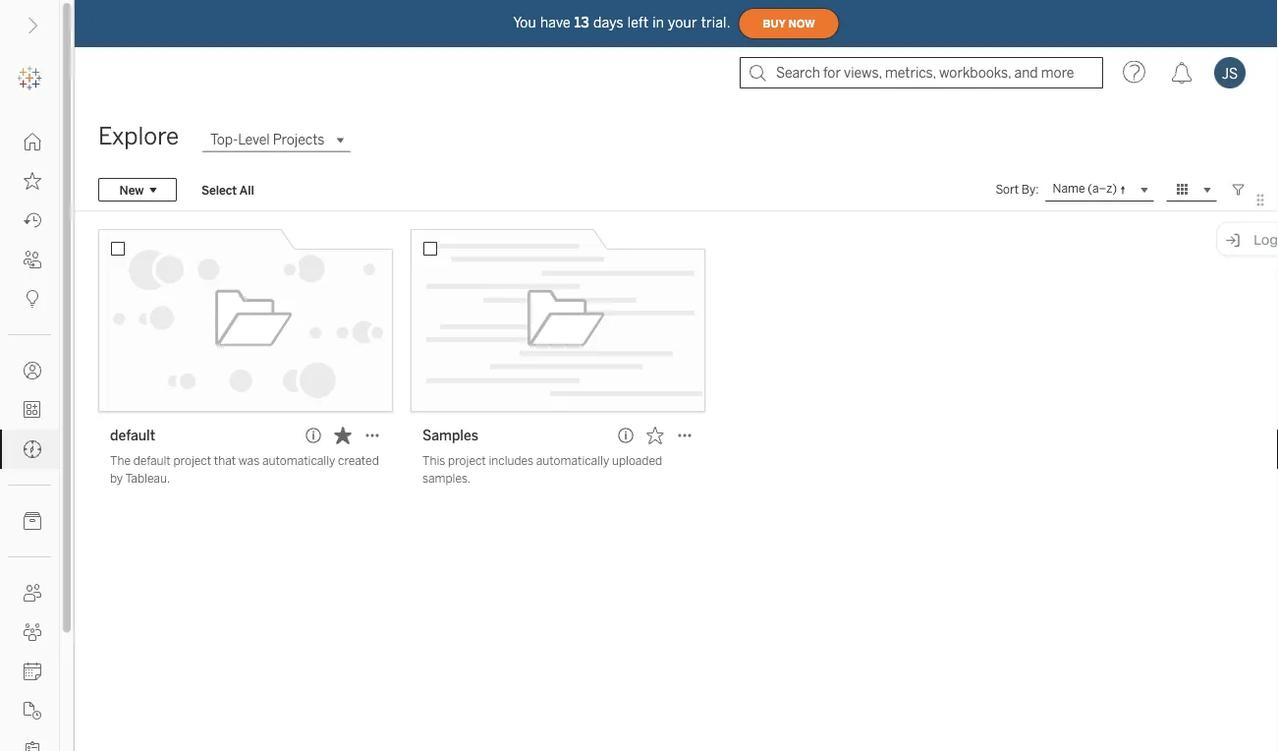 Task type: locate. For each thing, give the bounding box(es) containing it.
have
[[541, 15, 571, 31]]

trial.
[[702, 15, 731, 31]]

now
[[789, 17, 816, 30]]

navigation panel element
[[0, 59, 59, 751]]

by:
[[1022, 182, 1040, 197]]

by
[[110, 471, 123, 486]]

default up tableau.
[[133, 454, 171, 468]]

all
[[240, 183, 254, 197]]

project inside this project includes automatically uploaded samples.
[[448, 454, 486, 468]]

0 horizontal spatial project
[[173, 454, 211, 468]]

automatically
[[262, 454, 336, 468], [537, 454, 610, 468]]

2 automatically from the left
[[537, 454, 610, 468]]

1 project from the left
[[173, 454, 211, 468]]

automatically right includes
[[537, 454, 610, 468]]

project inside "the default project that was automatically created by tableau."
[[173, 454, 211, 468]]

this
[[423, 454, 446, 468]]

default inside "the default project that was automatically created by tableau."
[[133, 454, 171, 468]]

automatically inside this project includes automatically uploaded samples.
[[537, 454, 610, 468]]

main navigation. press the up and down arrow keys to access links. element
[[0, 122, 59, 751]]

automatically right was
[[262, 454, 336, 468]]

level
[[238, 132, 270, 148]]

project up samples.
[[448, 454, 486, 468]]

project left that
[[173, 454, 211, 468]]

automatically inside "the default project that was automatically created by tableau."
[[262, 454, 336, 468]]

top-level projects
[[210, 132, 325, 148]]

default
[[110, 427, 156, 443], [133, 454, 171, 468]]

default up the
[[110, 427, 156, 443]]

project
[[173, 454, 211, 468], [448, 454, 486, 468]]

sort by:
[[996, 182, 1040, 197]]

1 vertical spatial default
[[133, 454, 171, 468]]

sort
[[996, 182, 1020, 197]]

Search for views, metrics, workbooks, and more text field
[[740, 57, 1104, 88]]

the
[[110, 454, 131, 468]]

buy now button
[[739, 8, 840, 39]]

(a–z)
[[1088, 182, 1118, 196]]

0 horizontal spatial automatically
[[262, 454, 336, 468]]

1 horizontal spatial project
[[448, 454, 486, 468]]

1 horizontal spatial automatically
[[537, 454, 610, 468]]

the default project that was automatically created by tableau.
[[110, 454, 379, 486]]

days
[[594, 15, 624, 31]]

you
[[514, 15, 537, 31]]

buy
[[763, 17, 786, 30]]

name (a–z) button
[[1046, 178, 1155, 202]]

1 automatically from the left
[[262, 454, 336, 468]]

0 vertical spatial default
[[110, 427, 156, 443]]

uploaded
[[612, 454, 663, 468]]

2 project from the left
[[448, 454, 486, 468]]



Task type: vqa. For each thing, say whether or not it's contained in the screenshot.
layouts
no



Task type: describe. For each thing, give the bounding box(es) containing it.
created
[[338, 454, 379, 468]]

new
[[119, 183, 144, 197]]

top-
[[210, 132, 238, 148]]

select
[[202, 183, 237, 197]]

in
[[653, 15, 665, 31]]

your
[[669, 15, 698, 31]]

name
[[1053, 182, 1086, 196]]

select all button
[[189, 178, 267, 202]]

default image
[[98, 229, 393, 412]]

this project includes automatically uploaded samples.
[[423, 454, 663, 486]]

samples.
[[423, 471, 471, 486]]

explore
[[98, 122, 179, 150]]

13
[[575, 15, 590, 31]]

grid view image
[[1175, 181, 1192, 199]]

top-level projects button
[[203, 128, 350, 152]]

tableau.
[[125, 471, 170, 486]]

was
[[239, 454, 260, 468]]

buy now
[[763, 17, 816, 30]]

that
[[214, 454, 236, 468]]

you have 13 days left in your trial.
[[514, 15, 731, 31]]

samples image
[[411, 229, 706, 412]]

includes
[[489, 454, 534, 468]]

left
[[628, 15, 649, 31]]

new button
[[98, 178, 177, 202]]

samples
[[423, 427, 479, 443]]

projects
[[273, 132, 325, 148]]

name (a–z)
[[1053, 182, 1118, 196]]

select all
[[202, 183, 254, 197]]



